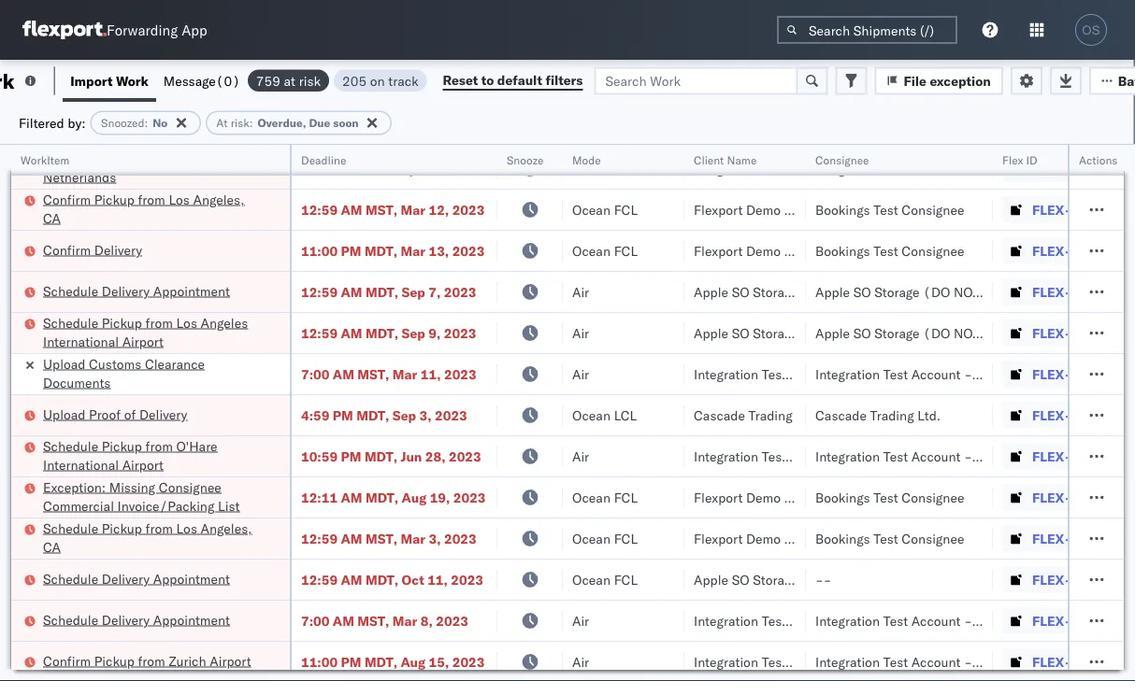 Task type: locate. For each thing, give the bounding box(es) containing it.
pickup up customs
[[102, 315, 142, 331]]

flex-1911466 for 12:59 am mst, mar 3, 2023
[[1032, 531, 1129, 547]]

4 bookings test consignee from the top
[[815, 531, 964, 547]]

los inside confirm pickup from los angeles, ca
[[169, 191, 190, 208]]

13 flex- from the top
[[1032, 654, 1073, 670]]

angeles, inside schedule pickup from los angeles, ca
[[201, 520, 252, 537]]

from inside confirm pickup from zurich airport link
[[138, 653, 165, 670]]

3 bookings test consignee from the top
[[815, 490, 964, 506]]

ocean fcl for 1:00 am mdt, sep 23, 2023
[[572, 160, 638, 177]]

fcl for 1:00 am mdt, sep 23, 2023
[[614, 160, 638, 177]]

0 vertical spatial international
[[43, 333, 119, 350]]

consignee inside exception: missing consignee commercial invoice/packing list
[[159, 479, 221, 496]]

3 1911466 from the top
[[1073, 490, 1129, 506]]

3 karl from the top
[[976, 613, 1000, 629]]

0 vertical spatial schedule delivery appointment button
[[43, 282, 230, 302]]

2 cascade from the left
[[815, 407, 867, 424]]

filtered
[[19, 115, 64, 131]]

from inside confirm pickup from rotterdam, netherlands
[[138, 150, 165, 166]]

from inside "schedule pickup from o'hare international airport"
[[145, 438, 173, 454]]

3, down 19,
[[429, 531, 441, 547]]

confirm
[[43, 150, 91, 166], [43, 191, 91, 208], [43, 242, 91, 258], [43, 653, 91, 670]]

integration for 7:00 am mst, mar 11, 2023
[[815, 366, 880, 382]]

pickup inside confirm pickup from los angeles, ca
[[94, 191, 135, 208]]

2 appointment from the top
[[153, 571, 230, 587]]

schedule delivery appointment button
[[43, 282, 230, 302], [43, 570, 230, 590], [43, 611, 230, 632]]

delivery inside button
[[94, 242, 142, 258]]

schedule delivery appointment
[[43, 283, 230, 299], [43, 571, 230, 587], [43, 612, 230, 628]]

mst, up 4:59 pm mdt, sep 3, 2023 at left
[[357, 366, 389, 382]]

3 fcl from the top
[[614, 243, 638, 259]]

file
[[904, 72, 927, 89]]

11:00 up 12:59 am mdt, sep 7, 2023
[[301, 243, 338, 259]]

1 bookings test consignee from the top
[[815, 202, 964, 218]]

12:59 am mdt, sep 7, 2023
[[301, 284, 476, 300]]

am up 7:00 am mst, mar 8, 2023
[[341, 572, 362, 588]]

11:00 for 11:00 pm mdt, aug 15, 2023
[[301, 654, 338, 670]]

at risk : overdue, due soon
[[216, 116, 359, 130]]

2 vertical spatial lagerfeld
[[1003, 613, 1059, 629]]

2 schedule from the top
[[43, 283, 98, 299]]

1 12:59 from the top
[[301, 202, 338, 218]]

1 vertical spatial 11,
[[427, 572, 448, 588]]

ocean fcl for 12:59 am mst, mar 12, 2023
[[572, 202, 638, 218]]

3 flexport demo consignee from the top
[[694, 490, 847, 506]]

sep left 7,
[[402, 284, 425, 300]]

2 vertical spatial integration test account - karl lagerfeld
[[815, 613, 1059, 629]]

2 bookings from the top
[[815, 243, 870, 259]]

1 vertical spatial appointment
[[153, 571, 230, 587]]

from inside schedule pickup from amsterdam airport schiphol, haarlemmermeer, netherlands
[[145, 109, 173, 125]]

delivery
[[94, 242, 142, 258], [102, 283, 150, 299], [139, 406, 187, 423], [102, 571, 150, 587], [102, 612, 150, 628]]

1 vertical spatial karl
[[976, 366, 1000, 382]]

28,
[[425, 448, 446, 465]]

appointment up the angeles
[[153, 283, 230, 299]]

4 air from the top
[[572, 448, 589, 465]]

7:00 am mst, mar 11, 2023
[[301, 366, 477, 382]]

1 horizontal spatial on
[[976, 654, 995, 670]]

2 vertical spatial schedule delivery appointment link
[[43, 611, 230, 630]]

3 integration test account - karl lagerfeld from the top
[[815, 613, 1059, 629]]

sep for 9,
[[402, 325, 425, 341]]

2023 right the 9,
[[444, 325, 476, 341]]

0 vertical spatial 11:00
[[301, 243, 338, 259]]

3 appointment from the top
[[153, 612, 230, 628]]

2 integration test account - karl lagerfeld from the top
[[815, 366, 1059, 382]]

pickup for schedule pickup from o'hare international airport
[[102, 438, 142, 454]]

mdt, left jun
[[365, 448, 397, 465]]

airport up 'upload customs clearance documents' link in the left of the page
[[122, 333, 164, 350]]

exception: missing consignee commercial invoice/packing list
[[43, 479, 240, 514]]

mst, up 12:59 am mdt, oct 11, 2023
[[366, 531, 397, 547]]

to
[[481, 72, 494, 88]]

netherlands down workitem
[[43, 169, 116, 185]]

5 ocean fcl from the top
[[572, 531, 638, 547]]

7:00
[[301, 366, 329, 382], [301, 613, 329, 629]]

flex-1911466 up flex-2177389
[[1032, 531, 1129, 547]]

pickup inside "schedule pickup from o'hare international airport"
[[102, 438, 142, 454]]

1911466 down 2221222
[[1073, 490, 1129, 506]]

zurich
[[169, 653, 206, 670]]

3 flexport from the top
[[694, 490, 743, 506]]

haarlemmermeer,
[[147, 128, 254, 144]]

ca inside schedule pickup from los angeles, ca
[[43, 539, 61, 555]]

pm for 4:59 pm mdt, sep 3, 2023
[[333, 407, 353, 424]]

cascade trading
[[694, 407, 793, 424]]

mdt, for 19,
[[366, 490, 398, 506]]

confirm for confirm pickup from zurich airport
[[43, 653, 91, 670]]

angeles, down the rotterdam,
[[193, 191, 244, 208]]

2 vertical spatial appointment
[[153, 612, 230, 628]]

consignee
[[815, 153, 869, 167], [784, 202, 847, 218], [902, 202, 964, 218], [784, 243, 847, 259], [902, 243, 964, 259], [159, 479, 221, 496], [784, 490, 847, 506], [902, 490, 964, 506], [784, 531, 847, 547], [902, 531, 964, 547]]

2 international from the top
[[43, 457, 119, 473]]

1 7:00 from the top
[[301, 366, 329, 382]]

los inside schedule pickup from los angeles international airport
[[176, 315, 197, 331]]

flex-2199052 button
[[1002, 156, 1133, 182], [1002, 156, 1133, 182]]

track
[[388, 72, 419, 89]]

pickup for confirm pickup from rotterdam, netherlands
[[94, 150, 135, 166]]

6 ocean fcl from the top
[[572, 572, 638, 588]]

schedule pickup from amsterdam airport schiphol, haarlemmermeer, netherlands link
[[43, 108, 266, 163]]

1 vertical spatial los
[[176, 315, 197, 331]]

angeles, for schedule pickup from los angeles, ca
[[201, 520, 252, 537]]

1 flex-2166988 from the top
[[1032, 366, 1129, 382]]

12:59 down 1:00
[[301, 202, 338, 218]]

2 fcl from the top
[[614, 202, 638, 218]]

0 horizontal spatial risk
[[231, 116, 249, 130]]

1 resize handle column header from the left
[[267, 145, 290, 682]]

air for 12:59 am mdt, sep 9, 2023
[[572, 325, 589, 341]]

integration test account - karl lagerfeld for 1:00 am mdt, sep 23, 2023
[[815, 160, 1059, 177]]

12:59 up 7:00 am mst, mar 8, 2023
[[301, 572, 338, 588]]

schedule delivery appointment link up confirm pickup from zurich airport at the left bottom of the page
[[43, 611, 230, 630]]

schedule inside "schedule pickup from o'hare international airport"
[[43, 438, 98, 454]]

1 karl from the top
[[976, 160, 1000, 177]]

aug left 19,
[[402, 490, 427, 506]]

appointment down schedule pickup from los angeles, ca button
[[153, 571, 230, 587]]

2 flex-2166988 from the top
[[1032, 613, 1129, 629]]

forwarding app link
[[22, 21, 207, 39]]

am for 12:59 am mst, mar 12, 2023
[[341, 202, 362, 218]]

1 vertical spatial schedule delivery appointment button
[[43, 570, 230, 590]]

delivery up schedule pickup from los angeles international airport on the left of page
[[102, 283, 150, 299]]

2 on from the left
[[976, 654, 995, 670]]

schedule delivery appointment link
[[43, 282, 230, 301], [43, 570, 230, 589], [43, 611, 230, 630]]

angeles, down list
[[201, 520, 252, 537]]

flex id
[[1002, 153, 1038, 167]]

flex-1911466 for 12:59 am mst, mar 12, 2023
[[1032, 202, 1129, 218]]

mst, for 11,
[[357, 366, 389, 382]]

1 flex-1911466 from the top
[[1032, 202, 1129, 218]]

schedule delivery appointment for 12:59 am mdt, oct 11, 2023
[[43, 571, 230, 587]]

12:59 for 12:59 am mdt, sep 7, 2023
[[301, 284, 338, 300]]

2 demo from the top
[[746, 243, 781, 259]]

1 ca from the top
[[43, 210, 61, 226]]

pickup down upload proof of delivery button in the bottom left of the page
[[102, 438, 142, 454]]

3 schedule delivery appointment button from the top
[[43, 611, 230, 632]]

appointment for 12:59 am mdt, sep 7, 2023
[[153, 283, 230, 299]]

flex-2124373 button
[[1002, 403, 1133, 429], [1002, 403, 1133, 429]]

schedule pickup from los angeles, ca button
[[43, 519, 266, 559]]

pickup inside confirm pickup from rotterdam, netherlands
[[94, 150, 135, 166]]

pm for 11:00 pm mdt, aug 15, 2023
[[341, 654, 361, 670]]

flex-2221222
[[1032, 448, 1129, 465]]

1 vertical spatial lagerfeld
[[1003, 366, 1059, 382]]

1911466 up the 2177389
[[1073, 531, 1129, 547]]

filtered by:
[[19, 115, 86, 131]]

mar left 8, at bottom
[[393, 613, 417, 629]]

ocean for 4:59 pm mdt, sep 3, 2023
[[572, 407, 611, 424]]

1:00 am mdt, sep 23, 2023
[[301, 160, 476, 177]]

mst, for 12,
[[366, 202, 397, 218]]

am down 12:59 am mdt, oct 11, 2023
[[333, 613, 354, 629]]

consignee button
[[806, 149, 974, 167]]

4 ocean from the top
[[572, 407, 611, 424]]

1 vertical spatial international
[[43, 457, 119, 473]]

6 resize handle column header from the left
[[971, 145, 993, 682]]

1 vertical spatial netherlands
[[43, 169, 116, 185]]

10 flex- from the top
[[1032, 531, 1073, 547]]

1 1911466 from the top
[[1073, 202, 1129, 218]]

integration for 1:00 am mdt, sep 23, 2023
[[815, 160, 880, 177]]

apple so storage (do not use) for flex-2342347
[[694, 325, 895, 341]]

0 vertical spatial aug
[[402, 490, 427, 506]]

bookings
[[815, 202, 870, 218], [815, 243, 870, 259], [815, 490, 870, 506], [815, 531, 870, 547]]

(do for flex-2342347
[[802, 325, 829, 341]]

fcl for 12:59 am mst, mar 3, 2023
[[614, 531, 638, 547]]

amsterdam
[[176, 109, 244, 125]]

mdt, up 12:59 am mdt, sep 7, 2023
[[365, 243, 397, 259]]

resize handle column header
[[267, 145, 290, 682], [475, 145, 497, 682], [540, 145, 563, 682], [662, 145, 684, 682], [784, 145, 806, 682], [971, 145, 993, 682], [1101, 145, 1124, 682], [1120, 145, 1135, 682]]

am up 12:59 am mdt, oct 11, 2023
[[341, 531, 362, 547]]

11, right oct
[[427, 572, 448, 588]]

fcl for 12:59 am mst, mar 12, 2023
[[614, 202, 638, 218]]

1 flex- from the top
[[1032, 160, 1073, 177]]

commercial
[[43, 498, 114, 514]]

1 vertical spatial 11:00
[[301, 654, 338, 670]]

1 2166988 from the top
[[1073, 366, 1129, 382]]

los inside schedule pickup from los angeles, ca
[[176, 520, 197, 537]]

11, for mar
[[421, 366, 441, 382]]

2 1911466 from the top
[[1073, 243, 1129, 259]]

0 horizontal spatial cascade
[[694, 407, 745, 424]]

mdt, for 7,
[[366, 284, 398, 300]]

0 vertical spatial 3,
[[419, 407, 432, 424]]

forwarding
[[107, 21, 178, 39]]

confirm pickup from rotterdam, netherlands button
[[43, 149, 266, 188]]

pickup inside schedule pickup from amsterdam airport schiphol, haarlemmermeer, netherlands
[[102, 109, 142, 125]]

mdt, down 12:59 am mdt, sep 7, 2023
[[366, 325, 398, 341]]

mar for 12,
[[401, 202, 426, 218]]

demo for 12:59 am mst, mar 3, 2023
[[746, 531, 781, 547]]

international inside "schedule pickup from o'hare international airport"
[[43, 457, 119, 473]]

1 horizontal spatial cascade
[[815, 407, 867, 424]]

ocean fcl
[[572, 160, 638, 177], [572, 202, 638, 218], [572, 243, 638, 259], [572, 490, 638, 506], [572, 531, 638, 547], [572, 572, 638, 588]]

from for schedule pickup from amsterdam airport schiphol, haarlemmermeer, netherlands
[[145, 109, 173, 125]]

schedule pickup from los angeles international airport link
[[43, 314, 266, 351]]

1 international from the top
[[43, 333, 119, 350]]

3 flex-1911466 from the top
[[1032, 490, 1129, 506]]

2 flex-1911466 from the top
[[1032, 243, 1129, 259]]

12:59 am mst, mar 12, 2023
[[301, 202, 485, 218]]

flex-1911466 down flex-2221222
[[1032, 490, 1129, 506]]

schedule delivery appointment down schedule pickup from los angeles, ca in the bottom left of the page
[[43, 571, 230, 587]]

1 integration test account - karl lagerfeld from the top
[[815, 160, 1059, 177]]

airport up workitem
[[43, 128, 84, 144]]

11, down the 9,
[[421, 366, 441, 382]]

los left the angeles
[[176, 315, 197, 331]]

6 air from the top
[[572, 654, 589, 670]]

0 vertical spatial appointment
[[153, 283, 230, 299]]

1 vertical spatial 2166988
[[1073, 613, 1129, 629]]

11:00 down 7:00 am mst, mar 8, 2023
[[301, 654, 338, 670]]

not
[[832, 284, 858, 300], [954, 284, 980, 300], [832, 325, 858, 341], [954, 325, 980, 341], [832, 572, 858, 588]]

on
[[370, 72, 385, 89]]

7 ocean from the top
[[572, 572, 611, 588]]

2 ag from the left
[[999, 654, 1017, 670]]

0 horizontal spatial ag
[[877, 654, 895, 670]]

ca
[[43, 210, 61, 226], [43, 539, 61, 555]]

9 flex- from the top
[[1032, 490, 1073, 506]]

pickup down confirm pickup from rotterdam, netherlands
[[94, 191, 135, 208]]

1 vertical spatial upload
[[43, 406, 86, 423]]

flexport demo consignee
[[694, 202, 847, 218], [694, 243, 847, 259], [694, 490, 847, 506], [694, 531, 847, 547]]

1 schedule delivery appointment link from the top
[[43, 282, 230, 301]]

1 vertical spatial schedule delivery appointment
[[43, 571, 230, 587]]

angeles
[[201, 315, 248, 331]]

pm right 10:59
[[341, 448, 361, 465]]

pickup left zurich
[[94, 653, 135, 670]]

1 vertical spatial angeles,
[[201, 520, 252, 537]]

resize handle column header for flex id
[[1120, 145, 1135, 682]]

mar for 11,
[[393, 366, 417, 382]]

account for 11:00 pm mdt, aug 15, 2023
[[911, 654, 961, 670]]

not for flex-2177389
[[832, 572, 858, 588]]

flex-2342999
[[1032, 284, 1129, 300]]

am right 1:00
[[333, 160, 354, 177]]

2 upload from the top
[[43, 406, 86, 423]]

mst, down 12:59 am mdt, oct 11, 2023
[[357, 613, 389, 629]]

sep up jun
[[393, 407, 416, 424]]

schedule for "schedule pickup from amsterdam airport schiphol, haarlemmermeer, netherlands" link
[[43, 109, 98, 125]]

client name
[[694, 153, 757, 167]]

flex-2166988
[[1032, 366, 1129, 382], [1032, 613, 1129, 629]]

of
[[124, 406, 136, 423]]

4 12:59 from the top
[[301, 531, 338, 547]]

1 vertical spatial flex-2166988
[[1032, 613, 1129, 629]]

pm up 12:59 am mdt, sep 7, 2023
[[341, 243, 361, 259]]

2177389
[[1073, 572, 1129, 588]]

flex-2166988 up flex-2389713
[[1032, 613, 1129, 629]]

apple so storage (do not use) for flex-2342999
[[694, 284, 895, 300]]

netherlands inside confirm pickup from rotterdam, netherlands
[[43, 169, 116, 185]]

air for 12:59 am mdt, sep 7, 2023
[[572, 284, 589, 300]]

12:59 up 12:59 am mdt, sep 9, 2023
[[301, 284, 338, 300]]

documents
[[43, 374, 111, 391]]

flex-
[[1032, 160, 1073, 177], [1032, 202, 1073, 218], [1032, 243, 1073, 259], [1032, 284, 1073, 300], [1032, 325, 1073, 341], [1032, 366, 1073, 382], [1032, 407, 1073, 424], [1032, 448, 1073, 465], [1032, 490, 1073, 506], [1032, 531, 1073, 547], [1032, 572, 1073, 588], [1032, 613, 1073, 629], [1032, 654, 1073, 670]]

7 flex- from the top
[[1032, 407, 1073, 424]]

mdt, left oct
[[366, 572, 398, 588]]

mst, for 8,
[[357, 613, 389, 629]]

flex-2166988 for 7:00 am mst, mar 11, 2023
[[1032, 366, 1129, 382]]

2166988 down the 2177389
[[1073, 613, 1129, 629]]

11:00 pm mdt, aug 15, 2023
[[301, 654, 485, 670]]

mar down 12:59 am mdt, sep 9, 2023
[[393, 366, 417, 382]]

5 air from the top
[[572, 613, 589, 629]]

3 schedule delivery appointment link from the top
[[43, 611, 230, 630]]

mar left 13,
[[401, 243, 425, 259]]

0 vertical spatial 2166988
[[1073, 366, 1129, 382]]

6 fcl from the top
[[614, 572, 638, 588]]

ocean fcl for 12:59 am mdt, oct 11, 2023
[[572, 572, 638, 588]]

4 schedule from the top
[[43, 438, 98, 454]]

2 netherlands from the top
[[43, 169, 116, 185]]

app
[[182, 21, 207, 39]]

1 bookings from the top
[[815, 202, 870, 218]]

0 horizontal spatial trading
[[749, 407, 793, 424]]

2 integration test account - on ag from the left
[[815, 654, 1017, 670]]

1 vertical spatial aug
[[401, 654, 426, 670]]

flex-1911466 down flex-2199052
[[1032, 202, 1129, 218]]

confirm inside confirm pickup from los angeles, ca
[[43, 191, 91, 208]]

upload inside upload customs clearance documents
[[43, 356, 86, 372]]

2023 right 15,
[[452, 654, 485, 670]]

bookings for 12:59 am mst, mar 3, 2023
[[815, 531, 870, 547]]

flex-2221222 button
[[1002, 444, 1133, 470], [1002, 444, 1133, 470]]

7:00 for 7:00 am mst, mar 11, 2023
[[301, 366, 329, 382]]

air for 10:59 pm mdt, jun 28, 2023
[[572, 448, 589, 465]]

1 vertical spatial 3,
[[429, 531, 441, 547]]

mar up oct
[[401, 531, 426, 547]]

upload up documents
[[43, 356, 86, 372]]

from inside confirm pickup from los angeles, ca
[[138, 191, 165, 208]]

2 7:00 from the top
[[301, 613, 329, 629]]

1911466 for 11:00 pm mdt, mar 13, 2023
[[1073, 243, 1129, 259]]

4:59
[[301, 407, 329, 424]]

: left no
[[144, 116, 148, 130]]

so for flex-2177389
[[732, 572, 750, 588]]

cascade for cascade trading ltd.
[[815, 407, 867, 424]]

6 schedule from the top
[[43, 571, 98, 587]]

pickup down schiphol,
[[94, 150, 135, 166]]

2 vertical spatial schedule delivery appointment button
[[43, 611, 230, 632]]

use) for flex-2342999
[[862, 284, 895, 300]]

2166988 down 2342347
[[1073, 366, 1129, 382]]

pickup inside schedule pickup from los angeles international airport
[[102, 315, 142, 331]]

sep left the 9,
[[402, 325, 425, 341]]

2 flex- from the top
[[1032, 202, 1073, 218]]

aug left 15,
[[401, 654, 426, 670]]

3 ocean from the top
[[572, 243, 611, 259]]

ltd.
[[918, 407, 941, 424]]

use) for flex-2342347
[[862, 325, 895, 341]]

1 netherlands from the top
[[43, 146, 116, 163]]

2023 right 8, at bottom
[[436, 613, 469, 629]]

bookings for 11:00 pm mdt, mar 13, 2023
[[815, 243, 870, 259]]

from for confirm pickup from los angeles, ca
[[138, 191, 165, 208]]

mdt, down the "7:00 am mst, mar 11, 2023"
[[356, 407, 389, 424]]

0 vertical spatial ca
[[43, 210, 61, 226]]

account for 7:00 am mst, mar 8, 2023
[[911, 613, 961, 629]]

workitem button
[[11, 149, 271, 167]]

schedule inside schedule pickup from los angeles international airport
[[43, 315, 98, 331]]

0 vertical spatial schedule delivery appointment
[[43, 283, 230, 299]]

mst, down the 1:00 am mdt, sep 23, 2023
[[366, 202, 397, 218]]

delivery down schedule pickup from los angeles, ca in the bottom left of the page
[[102, 571, 150, 587]]

demo for 12:11 am mdt, aug 19, 2023
[[746, 490, 781, 506]]

apple
[[694, 284, 728, 300], [815, 284, 850, 300], [694, 325, 728, 341], [815, 325, 850, 341], [694, 572, 728, 588]]

confirm inside button
[[43, 242, 91, 258]]

karl
[[976, 160, 1000, 177], [976, 366, 1000, 382], [976, 613, 1000, 629]]

am right the 12:11
[[341, 490, 362, 506]]

air for 11:00 pm mdt, aug 15, 2023
[[572, 654, 589, 670]]

swarovski
[[976, 448, 1035, 465]]

1 vertical spatial schedule delivery appointment link
[[43, 570, 230, 589]]

appointment up zurich
[[153, 612, 230, 628]]

2 ocean fcl from the top
[[572, 202, 638, 218]]

8 resize handle column header from the left
[[1120, 145, 1135, 682]]

schedule for 7:00 am mst, mar 8, 2023 schedule delivery appointment link
[[43, 612, 98, 628]]

ca inside confirm pickup from los angeles, ca
[[43, 210, 61, 226]]

2 karl from the top
[[976, 366, 1000, 382]]

0 vertical spatial flex-2166988
[[1032, 366, 1129, 382]]

schedule delivery appointment up schedule pickup from los angeles international airport on the left of page
[[43, 283, 230, 299]]

flex- for 7:00 am mst, mar 11, 2023
[[1032, 366, 1073, 382]]

2 12:59 from the top
[[301, 284, 338, 300]]

schedule inside schedule pickup from los angeles, ca
[[43, 520, 98, 537]]

pickup up schiphol,
[[102, 109, 142, 125]]

0 vertical spatial 7:00
[[301, 366, 329, 382]]

pickup down exception: missing consignee commercial invoice/packing list
[[102, 520, 142, 537]]

0 vertical spatial risk
[[299, 72, 321, 89]]

0 vertical spatial integration test account - karl lagerfeld
[[815, 160, 1059, 177]]

flex-2166988 down flex-2342347
[[1032, 366, 1129, 382]]

4 demo from the top
[[746, 531, 781, 547]]

0 vertical spatial 11,
[[421, 366, 441, 382]]

from inside schedule pickup from los angeles, ca
[[145, 520, 173, 537]]

1 flexport demo consignee from the top
[[694, 202, 847, 218]]

3 schedule from the top
[[43, 315, 98, 331]]

delivery right of
[[139, 406, 187, 423]]

1 vertical spatial ca
[[43, 539, 61, 555]]

1 11:00 from the top
[[301, 243, 338, 259]]

flexport. image
[[22, 21, 107, 39]]

integration for 11:00 pm mdt, aug 15, 2023
[[815, 654, 880, 670]]

flex-2177389
[[1032, 572, 1129, 588]]

confirm pickup from los angeles, ca link
[[43, 190, 266, 228]]

1 horizontal spatial :
[[249, 116, 253, 130]]

: right at
[[249, 116, 253, 130]]

0 vertical spatial los
[[169, 191, 190, 208]]

sep left 23,
[[394, 160, 417, 177]]

airport up missing
[[122, 457, 164, 473]]

mdt, down 7:00 am mst, mar 8, 2023
[[365, 654, 397, 670]]

(do for flex-2342999
[[802, 284, 829, 300]]

upload inside button
[[43, 406, 86, 423]]

schedule delivery appointment link for 7:00 am mst, mar 8, 2023
[[43, 611, 230, 630]]

karl for 1:00 am mdt, sep 23, 2023
[[976, 160, 1000, 177]]

mar left 12,
[[401, 202, 426, 218]]

2023 right 28,
[[449, 448, 481, 465]]

schedule delivery appointment button for 7:00 am mst, mar 8, 2023
[[43, 611, 230, 632]]

0 horizontal spatial on
[[854, 654, 874, 670]]

1 vertical spatial risk
[[231, 116, 249, 130]]

0 vertical spatial netherlands
[[43, 146, 116, 163]]

schedule delivery appointment button down schedule pickup from los angeles, ca in the bottom left of the page
[[43, 570, 230, 590]]

pickup
[[102, 109, 142, 125], [94, 150, 135, 166], [94, 191, 135, 208], [102, 315, 142, 331], [102, 438, 142, 454], [102, 520, 142, 537], [94, 653, 135, 670]]

2023 up 28,
[[435, 407, 467, 424]]

ocean for 12:11 am mdt, aug 19, 2023
[[572, 490, 611, 506]]

confirm pickup from los angeles, ca button
[[43, 190, 266, 230]]

1 vertical spatial 7:00
[[301, 613, 329, 629]]

3 bookings from the top
[[815, 490, 870, 506]]

fcl for 11:00 pm mdt, mar 13, 2023
[[614, 243, 638, 259]]

2023 right 12,
[[452, 202, 485, 218]]

0 vertical spatial schedule delivery appointment link
[[43, 282, 230, 301]]

1 ocean fcl from the top
[[572, 160, 638, 177]]

0 vertical spatial upload
[[43, 356, 86, 372]]

demo
[[746, 202, 781, 218], [746, 243, 781, 259], [746, 490, 781, 506], [746, 531, 781, 547]]

1 flexport from the top
[[694, 202, 743, 218]]

flexport demo consignee for 12:59 am mst, mar 12, 2023
[[694, 202, 847, 218]]

2 vertical spatial schedule delivery appointment
[[43, 612, 230, 628]]

2023 right 7,
[[444, 284, 476, 300]]

2 vertical spatial karl
[[976, 613, 1000, 629]]

angeles, inside confirm pickup from los angeles, ca
[[193, 191, 244, 208]]

delivery up confirm pickup from zurich airport at the left bottom of the page
[[102, 612, 150, 628]]

flex- for 12:59 am mdt, sep 9, 2023
[[1032, 325, 1073, 341]]

3 demo from the top
[[746, 490, 781, 506]]

2 flexport demo consignee from the top
[[694, 243, 847, 259]]

integration test account - karl lagerfeld for 7:00 am mst, mar 11, 2023
[[815, 366, 1059, 382]]

cascade
[[694, 407, 745, 424], [815, 407, 867, 424]]

1911466 down 2199052
[[1073, 202, 1129, 218]]

2 schedule delivery appointment from the top
[[43, 571, 230, 587]]

pickup inside schedule pickup from los angeles, ca
[[102, 520, 142, 537]]

los down confirm pickup from rotterdam, netherlands button
[[169, 191, 190, 208]]

0 vertical spatial angeles,
[[193, 191, 244, 208]]

2023 right 13,
[[452, 243, 485, 259]]

not for flex-2342347
[[832, 325, 858, 341]]

cascade for cascade trading
[[694, 407, 745, 424]]

1 ocean from the top
[[572, 160, 611, 177]]

am up 12:59 am mdt, sep 9, 2023
[[341, 284, 362, 300]]

upload for upload customs clearance documents
[[43, 356, 86, 372]]

am down the 1:00 am mdt, sep 23, 2023
[[341, 202, 362, 218]]

0 horizontal spatial :
[[144, 116, 148, 130]]

0 vertical spatial lagerfeld
[[1003, 160, 1059, 177]]

1 vertical spatial integration test account - karl lagerfeld
[[815, 366, 1059, 382]]

1 schedule delivery appointment from the top
[[43, 283, 230, 299]]

confirm inside confirm pickup from rotterdam, netherlands
[[43, 150, 91, 166]]

delivery inside button
[[139, 406, 187, 423]]

schedule delivery appointment button up confirm pickup from zurich airport at the left bottom of the page
[[43, 611, 230, 632]]

1 horizontal spatial trading
[[870, 407, 914, 424]]

netherlands down by:
[[43, 146, 116, 163]]

air
[[572, 284, 589, 300], [572, 325, 589, 341], [572, 366, 589, 382], [572, 448, 589, 465], [572, 613, 589, 629], [572, 654, 589, 670]]

flexport for 12:11 am mdt, aug 19, 2023
[[694, 490, 743, 506]]

schedule delivery appointment link for 12:59 am mdt, sep 7, 2023
[[43, 282, 230, 301]]

international up exception: at the bottom
[[43, 457, 119, 473]]

mdt,
[[357, 160, 390, 177], [365, 243, 397, 259], [366, 284, 398, 300], [366, 325, 398, 341], [356, 407, 389, 424], [365, 448, 397, 465], [366, 490, 398, 506], [366, 572, 398, 588], [365, 654, 397, 670]]

trading
[[749, 407, 793, 424], [870, 407, 914, 424]]

from inside schedule pickup from los angeles international airport
[[145, 315, 173, 331]]

reset to default filters button
[[432, 67, 594, 95]]

7:00 up 4:59
[[301, 366, 329, 382]]

11,
[[421, 366, 441, 382], [427, 572, 448, 588]]

2 lagerfeld from the top
[[1003, 366, 1059, 382]]

mar for 3,
[[401, 531, 426, 547]]

3 air from the top
[[572, 366, 589, 382]]

bookings test consignee
[[815, 202, 964, 218], [815, 243, 964, 259], [815, 490, 964, 506], [815, 531, 964, 547]]

1911466 up 2342999
[[1073, 243, 1129, 259]]

appointment for 12:59 am mdt, oct 11, 2023
[[153, 571, 230, 587]]

los down invoice/packing
[[176, 520, 197, 537]]

4 flex- from the top
[[1032, 284, 1073, 300]]

3 confirm from the top
[[43, 242, 91, 258]]

schedule inside schedule pickup from amsterdam airport schiphol, haarlemmermeer, netherlands
[[43, 109, 98, 125]]

pm down 7:00 am mst, mar 8, 2023
[[341, 654, 361, 670]]

0 vertical spatial karl
[[976, 160, 1000, 177]]

8 flex- from the top
[[1032, 448, 1073, 465]]

2023 right 19,
[[453, 490, 486, 506]]

4 ocean fcl from the top
[[572, 490, 638, 506]]

2 vertical spatial los
[[176, 520, 197, 537]]

confirm delivery
[[43, 242, 142, 258]]

from for confirm pickup from zurich airport
[[138, 653, 165, 670]]

5 12:59 from the top
[[301, 572, 338, 588]]

from
[[145, 109, 173, 125], [138, 150, 165, 166], [138, 191, 165, 208], [145, 315, 173, 331], [145, 438, 173, 454], [145, 520, 173, 537], [138, 653, 165, 670]]

schedule delivery appointment up confirm pickup from zurich airport at the left bottom of the page
[[43, 612, 230, 628]]

4 1911466 from the top
[[1073, 531, 1129, 547]]

sep for 7,
[[402, 284, 425, 300]]

1 demo from the top
[[746, 202, 781, 218]]

upload down documents
[[43, 406, 86, 423]]

apple so storage (do not use) for flex-2177389
[[694, 572, 895, 588]]

confirm pickup from zurich airport link
[[43, 652, 251, 671]]

am up 4:59 pm mdt, sep 3, 2023 at left
[[333, 366, 354, 382]]

confirm pickup from rotterdam, netherlands link
[[43, 149, 266, 187]]

1 schedule delivery appointment button from the top
[[43, 282, 230, 302]]

2023 for 11:00 pm mdt, mar 13, 2023
[[452, 243, 485, 259]]

5 ocean from the top
[[572, 490, 611, 506]]

ca for schedule pickup from los angeles, ca
[[43, 539, 61, 555]]

4 flex-1911466 from the top
[[1032, 531, 1129, 547]]

2 11:00 from the top
[[301, 654, 338, 670]]

am for 7:00 am mst, mar 8, 2023
[[333, 613, 354, 629]]

mdt, up 12:59 am mst, mar 12, 2023
[[357, 160, 390, 177]]

file exception button
[[875, 67, 1003, 95], [875, 67, 1003, 95]]

flex-2342999 button
[[1002, 279, 1133, 305], [1002, 279, 1133, 305]]

apple for 12:59 am mdt, oct 11, 2023
[[694, 572, 728, 588]]

resize handle column header for workitem
[[267, 145, 290, 682]]

2 confirm from the top
[[43, 191, 91, 208]]

4 resize handle column header from the left
[[662, 145, 684, 682]]

mdt, up 12:59 am mst, mar 3, 2023
[[366, 490, 398, 506]]

1 fcl from the top
[[614, 160, 638, 177]]

7:00 down 12:59 am mdt, oct 11, 2023
[[301, 613, 329, 629]]

1 horizontal spatial ag
[[999, 654, 1017, 670]]



Task type: describe. For each thing, give the bounding box(es) containing it.
flex- for 4:59 pm mdt, sep 3, 2023
[[1032, 407, 1073, 424]]

am for 12:59 am mst, mar 3, 2023
[[341, 531, 362, 547]]

airport right zurich
[[210, 653, 251, 670]]

pm for 11:00 pm mdt, mar 13, 2023
[[341, 243, 361, 259]]

flex- for 7:00 am mst, mar 8, 2023
[[1032, 613, 1073, 629]]

flex id button
[[993, 149, 1124, 167]]

integration for 10:59 pm mdt, jun 28, 2023
[[815, 448, 880, 465]]

Search Shipments (/) text field
[[777, 16, 957, 44]]

id
[[1026, 153, 1038, 167]]

flex-2342347
[[1032, 325, 1129, 341]]

soon
[[333, 116, 359, 130]]

snoozed : no
[[101, 116, 168, 130]]

lagerfeld for 7:00 am mst, mar 11, 2023
[[1003, 366, 1059, 382]]

test for 7:00 am mst, mar 11, 2023
[[883, 366, 908, 382]]

schedule for schedule pickup from o'hare international airport link
[[43, 438, 98, 454]]

work
[[116, 72, 149, 89]]

ca for confirm pickup from los angeles, ca
[[43, 210, 61, 226]]

flex-2124373
[[1032, 407, 1129, 424]]

1:00
[[301, 160, 329, 177]]

pickup for confirm pickup from zurich airport
[[94, 653, 135, 670]]

2342347
[[1073, 325, 1129, 341]]

not for flex-2342999
[[832, 284, 858, 300]]

no
[[153, 116, 168, 130]]

confirm pickup from rotterdam, netherlands
[[43, 150, 235, 185]]

account for 1:00 am mdt, sep 23, 2023
[[911, 160, 961, 177]]

10:59 pm mdt, jun 28, 2023
[[301, 448, 481, 465]]

angeles, for confirm pickup from los angeles, ca
[[193, 191, 244, 208]]

exception:
[[43, 479, 106, 496]]

exception
[[930, 72, 991, 89]]

test for 12:59 am mst, mar 12, 2023
[[874, 202, 898, 218]]

205
[[342, 72, 367, 89]]

2023 for 12:59 am mdt, oct 11, 2023
[[451, 572, 483, 588]]

confirm pickup from zurich airport button
[[43, 652, 251, 673]]

bat button
[[1089, 67, 1135, 95]]

2023 for 1:00 am mdt, sep 23, 2023
[[444, 160, 476, 177]]

upload proof of delivery link
[[43, 405, 187, 424]]

2221222
[[1073, 448, 1129, 465]]

resize handle column header for mode
[[662, 145, 684, 682]]

upload proof of delivery button
[[43, 405, 187, 426]]

message (0)
[[164, 72, 240, 89]]

account for 7:00 am mst, mar 11, 2023
[[911, 366, 961, 382]]

test for 11:00 pm mdt, aug 15, 2023
[[883, 654, 908, 670]]

trading for cascade trading
[[749, 407, 793, 424]]

2342999
[[1073, 284, 1129, 300]]

from for schedule pickup from o'hare international airport
[[145, 438, 173, 454]]

schedule pickup from o'hare international airport
[[43, 438, 217, 473]]

default
[[497, 72, 542, 88]]

flexport demo consignee for 11:00 pm mdt, mar 13, 2023
[[694, 243, 847, 259]]

o'hare
[[176, 438, 217, 454]]

pickup for schedule pickup from los angeles international airport
[[102, 315, 142, 331]]

flex- for 11:00 pm mdt, aug 15, 2023
[[1032, 654, 1073, 670]]

oct
[[402, 572, 424, 588]]

at
[[284, 72, 296, 89]]

schedule pickup from los angeles international airport button
[[43, 314, 266, 353]]

lcl
[[614, 407, 637, 424]]

schedule pickup from o'hare international airport button
[[43, 437, 266, 476]]

upload customs clearance documents link
[[43, 355, 266, 392]]

confirm delivery link
[[43, 241, 142, 259]]

1911466 for 12:59 am mst, mar 3, 2023
[[1073, 531, 1129, 547]]

1 ag from the left
[[877, 654, 895, 670]]

am for 7:00 am mst, mar 11, 2023
[[333, 366, 354, 382]]

resize handle column header for client name
[[784, 145, 806, 682]]

ocean for 12:59 am mst, mar 12, 2023
[[572, 202, 611, 218]]

import work button
[[63, 60, 156, 102]]

deadline button
[[292, 149, 479, 167]]

schedule delivery appointment link for 12:59 am mdt, oct 11, 2023
[[43, 570, 230, 589]]

aug for 19,
[[402, 490, 427, 506]]

759
[[256, 72, 280, 89]]

bat
[[1118, 72, 1135, 89]]

reset to default filters
[[443, 72, 583, 88]]

mode
[[572, 153, 601, 167]]

storage for flex-2342999
[[753, 284, 798, 300]]

flex- for 10:59 pm mdt, jun 28, 2023
[[1032, 448, 1073, 465]]

3 resize handle column header from the left
[[540, 145, 563, 682]]

12:59 am mdt, sep 9, 2023
[[301, 325, 476, 341]]

flex-1911466 for 12:11 am mdt, aug 19, 2023
[[1032, 490, 1129, 506]]

name
[[727, 153, 757, 167]]

client
[[694, 153, 724, 167]]

7:00 am mst, mar 8, 2023
[[301, 613, 469, 629]]

exception: missing consignee commercial invoice/packing list link
[[43, 478, 266, 516]]

10:59
[[301, 448, 338, 465]]

upload proof of delivery
[[43, 406, 187, 423]]

7,
[[429, 284, 441, 300]]

fcl for 12:11 am mdt, aug 19, 2023
[[614, 490, 638, 506]]

flex-2199052
[[1032, 160, 1129, 177]]

apple for 12:59 am mdt, sep 7, 2023
[[694, 284, 728, 300]]

12:11 am mdt, aug 19, 2023
[[301, 490, 486, 506]]

am for 12:59 am mdt, oct 11, 2023
[[341, 572, 362, 588]]

flexport for 12:59 am mst, mar 12, 2023
[[694, 202, 743, 218]]

1 horizontal spatial risk
[[299, 72, 321, 89]]

ocean for 1:00 am mdt, sep 23, 2023
[[572, 160, 611, 177]]

15,
[[429, 654, 449, 670]]

1911466 for 12:59 am mst, mar 12, 2023
[[1073, 202, 1129, 218]]

overdue,
[[258, 116, 306, 130]]

storage for flex-2342347
[[753, 325, 798, 341]]

integration test account - swarovski
[[815, 448, 1035, 465]]

1 integration test account - on ag from the left
[[694, 654, 895, 670]]

airport inside schedule pickup from los angeles international airport
[[122, 333, 164, 350]]

4:59 pm mdt, sep 3, 2023
[[301, 407, 467, 424]]

confirm for confirm delivery
[[43, 242, 91, 258]]

8,
[[421, 613, 433, 629]]

confirm pickup from zurich airport
[[43, 653, 251, 670]]

flex- for 1:00 am mdt, sep 23, 2023
[[1032, 160, 1073, 177]]

flex- for 11:00 pm mdt, mar 13, 2023
[[1032, 243, 1073, 259]]

mdt, for 3,
[[356, 407, 389, 424]]

schedule for schedule delivery appointment link corresponding to 12:59 am mdt, sep 7, 2023
[[43, 283, 98, 299]]

(do for flex-2177389
[[802, 572, 829, 588]]

confirm delivery button
[[43, 241, 142, 261]]

los for schedule pickup from los angeles, ca
[[176, 520, 197, 537]]

7:00 for 7:00 am mst, mar 8, 2023
[[301, 613, 329, 629]]

ocean fcl for 11:00 pm mdt, mar 13, 2023
[[572, 243, 638, 259]]

flexport demo consignee for 12:59 am mst, mar 3, 2023
[[694, 531, 847, 547]]

forwarding app
[[107, 21, 207, 39]]

Search Work text field
[[594, 67, 798, 95]]

test for 1:00 am mdt, sep 23, 2023
[[883, 160, 908, 177]]

12,
[[429, 202, 449, 218]]

schedule pickup from los angeles, ca
[[43, 520, 252, 555]]

sep for 23,
[[394, 160, 417, 177]]

airport inside schedule pickup from amsterdam airport schiphol, haarlemmermeer, netherlands
[[43, 128, 84, 144]]

upload for upload proof of delivery
[[43, 406, 86, 423]]

2 : from the left
[[249, 116, 253, 130]]

client name button
[[684, 149, 787, 167]]

schedule pickup from amsterdam airport schiphol, haarlemmermeer, netherlands button
[[43, 108, 266, 163]]

confirm pickup from los angeles, ca
[[43, 191, 244, 226]]

deadline
[[301, 153, 346, 167]]

7 resize handle column header from the left
[[1101, 145, 1124, 682]]

11:00 pm mdt, mar 13, 2023
[[301, 243, 485, 259]]

confirm for confirm pickup from los angeles, ca
[[43, 191, 91, 208]]

test for 11:00 pm mdt, mar 13, 2023
[[874, 243, 898, 259]]

13,
[[429, 243, 449, 259]]

schedule pickup from los angeles, ca link
[[43, 519, 266, 557]]

mdt, for 28,
[[365, 448, 397, 465]]

import
[[70, 72, 113, 89]]

11, for oct
[[427, 572, 448, 588]]

os button
[[1070, 8, 1113, 51]]

am for 1:00 am mdt, sep 23, 2023
[[333, 160, 354, 177]]

1 : from the left
[[144, 116, 148, 130]]

filters
[[545, 72, 583, 88]]

demo for 12:59 am mst, mar 12, 2023
[[746, 202, 781, 218]]

delivery for 7:00 am mst, mar 8, 2023
[[102, 612, 150, 628]]

at
[[216, 116, 228, 130]]

international inside schedule pickup from los angeles international airport
[[43, 333, 119, 350]]

karl for 7:00 am mst, mar 11, 2023
[[976, 366, 1000, 382]]

airport inside "schedule pickup from o'hare international airport"
[[122, 457, 164, 473]]

2166988 for 7:00 am mst, mar 8, 2023
[[1073, 613, 1129, 629]]

integration for 7:00 am mst, mar 8, 2023
[[815, 613, 880, 629]]

bookings test consignee for 12:59 am mst, mar 3, 2023
[[815, 531, 964, 547]]

2023 for 11:00 pm mdt, aug 15, 2023
[[452, 654, 485, 670]]

2023 for 10:59 pm mdt, jun 28, 2023
[[449, 448, 481, 465]]

mode button
[[563, 149, 666, 167]]

customs
[[89, 356, 141, 372]]

3, for sep
[[419, 407, 432, 424]]

mar for 13,
[[401, 243, 425, 259]]

file exception
[[904, 72, 991, 89]]

ocean for 11:00 pm mdt, mar 13, 2023
[[572, 243, 611, 259]]

1 on from the left
[[854, 654, 874, 670]]

trading for cascade trading ltd.
[[870, 407, 914, 424]]

cascade trading ltd.
[[815, 407, 941, 424]]

test for 10:59 pm mdt, jun 28, 2023
[[883, 448, 908, 465]]

missing
[[109, 479, 155, 496]]

bookings test consignee for 11:00 pm mdt, mar 13, 2023
[[815, 243, 964, 259]]

reset
[[443, 72, 478, 88]]

rotterdam,
[[169, 150, 235, 166]]

proof
[[89, 406, 121, 423]]

netherlands inside schedule pickup from amsterdam airport schiphol, haarlemmermeer, netherlands
[[43, 146, 116, 163]]

demo for 11:00 pm mdt, mar 13, 2023
[[746, 243, 781, 259]]

mdt, for 15,
[[365, 654, 397, 670]]

bookings for 12:11 am mdt, aug 19, 2023
[[815, 490, 870, 506]]

jun
[[401, 448, 422, 465]]

so for flex-2342347
[[732, 325, 750, 341]]

flex- for 12:59 am mdt, oct 11, 2023
[[1032, 572, 1073, 588]]

12:59 for 12:59 am mdt, sep 9, 2023
[[301, 325, 338, 341]]



Task type: vqa. For each thing, say whether or not it's contained in the screenshot.
Ocean corresponding to 1:00 AM MDT, Sep 23, 2023
yes



